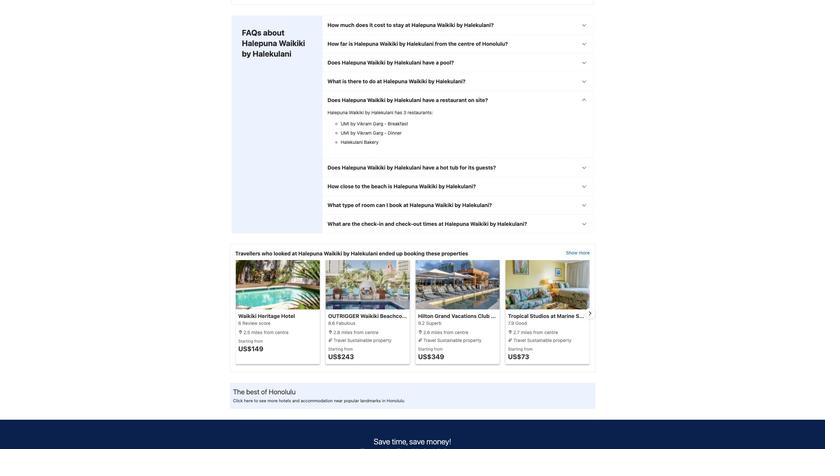 Task type: describe. For each thing, give the bounding box(es) containing it.
to inside dropdown button
[[387, 22, 392, 28]]

1 vertical spatial is
[[342, 78, 347, 84]]

2.6 miles from centre
[[422, 330, 468, 335]]

1 miles from the left
[[251, 330, 263, 335]]

at right book
[[403, 202, 408, 208]]

have for pool?
[[422, 60, 435, 66]]

of for room
[[355, 202, 360, 208]]

a for restaurant
[[436, 97, 439, 103]]

hilton
[[418, 313, 433, 319]]

umi by vikram garg - breakfast
[[341, 121, 408, 126]]

vikram for dinner
[[357, 130, 372, 136]]

how much does it cost to stay at halepuna waikiki by halekulani?
[[328, 22, 494, 28]]

have for restaurant
[[422, 97, 435, 103]]

the inside dropdown button
[[448, 41, 457, 47]]

property for us$73
[[553, 338, 571, 343]]

close
[[340, 183, 354, 189]]

starting from us$243
[[328, 347, 354, 361]]

hotel inside waikiki heritage hotel 6 review score
[[281, 313, 295, 319]]

garg for breakfast
[[373, 121, 383, 126]]

2.5
[[244, 330, 250, 335]]

is inside "dropdown button"
[[388, 183, 392, 189]]

heritage
[[258, 313, 280, 319]]

club
[[478, 313, 490, 319]]

money!
[[427, 437, 451, 446]]

7.9 good
[[508, 320, 527, 326]]

grand
[[435, 313, 450, 319]]

how for how close to the beach is halepuna waikiki by halekulani?
[[328, 183, 339, 189]]

restaurants:
[[408, 110, 433, 115]]

at inside dropdown button
[[438, 221, 444, 227]]

booking
[[404, 251, 425, 257]]

popular
[[344, 398, 359, 403]]

has
[[395, 110, 402, 115]]

halekulani inside faqs about halepuna waikiki by halekulani
[[253, 49, 291, 58]]

2 horizontal spatial of
[[476, 41, 481, 47]]

dinner
[[388, 130, 402, 136]]

score
[[259, 320, 271, 326]]

how close to the beach is halepuna waikiki by halekulani?
[[328, 183, 476, 189]]

does
[[356, 22, 368, 28]]

hotels
[[279, 398, 291, 403]]

travel for us$73
[[513, 338, 526, 343]]

what type of room can i book at halepuna waikiki by halekulani?
[[328, 202, 492, 208]]

beachcomber
[[380, 313, 415, 319]]

how for how much does it cost to stay at halepuna waikiki by halekulani?
[[328, 22, 339, 28]]

ended
[[379, 251, 395, 257]]

us$243
[[328, 353, 354, 361]]

how close to the beach is halepuna waikiki by halekulani? button
[[322, 177, 593, 196]]

click
[[233, 398, 243, 403]]

centre for us$349
[[455, 330, 468, 335]]

stay
[[393, 22, 404, 28]]

vacations
[[452, 313, 477, 319]]

times
[[423, 221, 437, 227]]

outrigger
[[328, 313, 359, 319]]

halekulani bakery
[[341, 139, 379, 145]]

do
[[369, 78, 376, 84]]

0 horizontal spatial honolulu
[[269, 388, 296, 396]]

hokulani
[[491, 313, 514, 319]]

miles for us$73
[[521, 330, 532, 335]]

how far is halepuna waikiki by halekulani from the centre of honolulu?
[[328, 41, 508, 47]]

much
[[340, 22, 355, 28]]

the inside "dropdown button"
[[362, 183, 370, 189]]

travellers
[[235, 251, 260, 257]]

at inside dropdown button
[[405, 22, 410, 28]]

out
[[413, 221, 422, 227]]

- for dinner
[[384, 130, 387, 136]]

in inside the best of honolulu click here to see more hotels and accommodation near popular landmarks in honolulu
[[382, 398, 386, 403]]

how much does it cost to stay at halepuna waikiki by halekulani? button
[[322, 16, 593, 34]]

looked
[[274, 251, 291, 257]]

halekulani left ended at left
[[351, 251, 378, 257]]

are
[[342, 221, 351, 227]]

accordion control element
[[322, 15, 594, 234]]

waikiki inside the hilton grand vacations club hokulani waikiki honolulu 9.2 superb
[[515, 313, 533, 319]]

i
[[387, 202, 388, 208]]

does for does halepuna waikiki by halekulani have a hot tub for its guests?
[[328, 165, 341, 171]]

on
[[468, 97, 474, 103]]

travellers who looked at halepuna waikiki by halekulani ended up booking these properties
[[235, 251, 468, 257]]

halekulani up the umi by vikram garg - breakfast
[[371, 110, 393, 115]]

have for hot
[[422, 165, 435, 171]]

far
[[340, 41, 347, 47]]

0 vertical spatial is
[[349, 41, 353, 47]]

at right do
[[377, 78, 382, 84]]

3
[[403, 110, 406, 115]]

show more
[[566, 250, 590, 256]]

from right 2.7
[[533, 330, 543, 335]]

room
[[362, 202, 375, 208]]

sustainable for us$349
[[437, 338, 462, 343]]

travel sustainable property for us$73
[[512, 338, 571, 343]]

save time, save money!
[[374, 437, 451, 446]]

travel for us$243
[[333, 338, 346, 343]]

faqs about halepuna waikiki by halekulani
[[242, 28, 305, 58]]

umi for umi by vikram garg - breakfast
[[341, 121, 349, 126]]

at right 'looked'
[[292, 251, 297, 257]]

waikiki inside waikiki heritage hotel 6 review score
[[238, 313, 257, 319]]

starting for us$73
[[508, 347, 523, 352]]

centre inside dropdown button
[[458, 41, 474, 47]]

properties
[[442, 251, 468, 257]]

how far is halepuna waikiki by halekulani from the centre of honolulu? button
[[322, 35, 593, 53]]

for
[[460, 165, 467, 171]]

8.6 fabulous
[[328, 320, 355, 326]]

to inside dropdown button
[[363, 78, 368, 84]]

pool?
[[440, 60, 454, 66]]

centre for us$73
[[544, 330, 558, 335]]

2.8
[[333, 330, 340, 335]]

2.6
[[423, 330, 430, 335]]

the
[[233, 388, 245, 396]]

show more link
[[566, 250, 590, 258]]

halekulani up '3' in the left top of the page
[[394, 97, 421, 103]]

site?
[[476, 97, 488, 103]]

starting for us$149
[[238, 339, 253, 344]]

up
[[396, 251, 403, 257]]

what is there to do at halepuna waikiki by halekulani?
[[328, 78, 466, 84]]

guests?
[[476, 165, 496, 171]]

show
[[566, 250, 578, 256]]

umi for umi by vikram garg - dinner
[[341, 130, 349, 136]]

does halepuna waikiki by halekulani have a restaurant on site?
[[328, 97, 488, 103]]

us$73
[[508, 353, 529, 361]]

does halepuna waikiki by halekulani have a pool?
[[328, 60, 454, 66]]

sustainable for us$243
[[347, 338, 372, 343]]

by inside "dropdown button"
[[439, 183, 445, 189]]

umi by vikram garg - dinner
[[341, 130, 402, 136]]

see
[[259, 398, 266, 403]]

property for us$243
[[373, 338, 392, 343]]

time,
[[392, 437, 408, 446]]

2 check- from the left
[[396, 221, 413, 227]]

near
[[334, 398, 343, 403]]

does halepuna waikiki by halekulani have a hot tub for its guests? button
[[322, 158, 593, 177]]

what for what are the check-in and check-out times at halepuna waikiki by halekulani?
[[328, 221, 341, 227]]



Task type: vqa. For each thing, say whether or not it's contained in the screenshot.
the top many
no



Task type: locate. For each thing, give the bounding box(es) containing it.
from down grand
[[444, 330, 454, 335]]

2.8 miles from centre
[[332, 330, 379, 335]]

0 vertical spatial of
[[476, 41, 481, 47]]

a left pool? at the right top
[[436, 60, 439, 66]]

garg down the umi by vikram garg - breakfast
[[373, 130, 383, 136]]

in right landmarks
[[382, 398, 386, 403]]

0 vertical spatial a
[[436, 60, 439, 66]]

travel sustainable property for us$349
[[422, 338, 482, 343]]

honolulu
[[534, 313, 557, 319], [269, 388, 296, 396], [387, 398, 404, 403]]

2 - from the top
[[384, 130, 387, 136]]

miles right the 2.8
[[341, 330, 353, 335]]

check- down what type of room can i book at halepuna waikiki by halekulani?
[[396, 221, 413, 227]]

and right hotels
[[292, 398, 300, 403]]

is left there
[[342, 78, 347, 84]]

0 horizontal spatial property
[[373, 338, 392, 343]]

starting for us$349
[[418, 347, 433, 352]]

garg
[[373, 121, 383, 126], [373, 130, 383, 136]]

us$349
[[418, 353, 444, 361]]

1 vikram from the top
[[357, 121, 372, 126]]

0 horizontal spatial more
[[268, 398, 278, 403]]

to inside the best of honolulu click here to see more hotels and accommodation near popular landmarks in honolulu
[[254, 398, 258, 403]]

to left see
[[254, 398, 258, 403]]

2 vertical spatial of
[[261, 388, 267, 396]]

have left hot
[[422, 165, 435, 171]]

travel sustainable property for us$243
[[332, 338, 392, 343]]

travel sustainable property down 2.6 miles from centre on the right
[[422, 338, 482, 343]]

starting from us$349
[[418, 347, 444, 361]]

umi
[[341, 121, 349, 126], [341, 130, 349, 136]]

a
[[436, 60, 439, 66], [436, 97, 439, 103], [436, 165, 439, 171]]

from down 8.6 fabulous
[[354, 330, 364, 335]]

travel down 2.6 on the right bottom of page
[[423, 338, 436, 343]]

honolulu up hotels
[[269, 388, 296, 396]]

how left much
[[328, 22, 339, 28]]

what type of room can i book at halepuna waikiki by halekulani? button
[[322, 196, 593, 214]]

how inside how much does it cost to stay at halepuna waikiki by halekulani? dropdown button
[[328, 22, 339, 28]]

travel sustainable property down 2.7 miles from centre
[[512, 338, 571, 343]]

1 check- from the left
[[361, 221, 379, 227]]

a left restaurant
[[436, 97, 439, 103]]

waikiki inside dropdown button
[[470, 221, 489, 227]]

halepuna waikiki by halekulani has 3 restaurants:
[[328, 110, 433, 115]]

0 horizontal spatial check-
[[361, 221, 379, 227]]

it
[[369, 22, 373, 28]]

is
[[349, 41, 353, 47], [342, 78, 347, 84], [388, 183, 392, 189]]

save
[[374, 437, 390, 446]]

starting inside starting from us$73
[[508, 347, 523, 352]]

1 vertical spatial honolulu
[[269, 388, 296, 396]]

1 vertical spatial in
[[382, 398, 386, 403]]

the best of honolulu click here to see more hotels and accommodation near popular landmarks in honolulu
[[233, 388, 404, 403]]

2 horizontal spatial the
[[448, 41, 457, 47]]

1 horizontal spatial honolulu
[[387, 398, 404, 403]]

how inside how close to the beach is halepuna waikiki by halekulani? "dropdown button"
[[328, 183, 339, 189]]

1 horizontal spatial of
[[355, 202, 360, 208]]

halekulani? inside "dropdown button"
[[446, 183, 476, 189]]

property down vacations
[[463, 338, 482, 343]]

how for how far is halepuna waikiki by halekulani from the centre of honolulu?
[[328, 41, 339, 47]]

2 a from the top
[[436, 97, 439, 103]]

accommodation
[[301, 398, 333, 403]]

2 vertical spatial is
[[388, 183, 392, 189]]

the right are
[[352, 221, 360, 227]]

2 does from the top
[[328, 97, 341, 103]]

does
[[328, 60, 341, 66], [328, 97, 341, 103], [328, 165, 341, 171]]

0 horizontal spatial travel
[[333, 338, 346, 343]]

more right show
[[579, 250, 590, 256]]

2 vertical spatial what
[[328, 221, 341, 227]]

property
[[373, 338, 392, 343], [463, 338, 482, 343], [553, 338, 571, 343]]

tub
[[450, 165, 458, 171]]

2 travel sustainable property from the left
[[422, 338, 482, 343]]

from inside dropdown button
[[435, 41, 447, 47]]

and inside dropdown button
[[385, 221, 394, 227]]

starting down 2.5
[[238, 339, 253, 344]]

vikram up halekulani bakery
[[357, 130, 372, 136]]

1 horizontal spatial travel
[[423, 338, 436, 343]]

starting from us$149
[[238, 339, 263, 353]]

halepuna inside faqs about halepuna waikiki by halekulani
[[242, 39, 277, 48]]

2 garg from the top
[[373, 130, 383, 136]]

3 what from the top
[[328, 221, 341, 227]]

have inside dropdown button
[[422, 97, 435, 103]]

1 travel sustainable property from the left
[[332, 338, 392, 343]]

its
[[468, 165, 475, 171]]

1 vertical spatial -
[[384, 130, 387, 136]]

have up restaurants:
[[422, 97, 435, 103]]

what for what is there to do at halepuna waikiki by halekulani?
[[328, 78, 341, 84]]

travel down the 2.8
[[333, 338, 346, 343]]

1 horizontal spatial the
[[362, 183, 370, 189]]

0 vertical spatial and
[[385, 221, 394, 227]]

waikiki inside "dropdown button"
[[419, 183, 437, 189]]

to left do
[[363, 78, 368, 84]]

what for what type of room can i book at halepuna waikiki by halekulani?
[[328, 202, 341, 208]]

1 horizontal spatial more
[[579, 250, 590, 256]]

who
[[262, 251, 272, 257]]

2 vikram from the top
[[357, 130, 372, 136]]

more inside show more link
[[579, 250, 590, 256]]

starting up 'us$349'
[[418, 347, 433, 352]]

the down how much does it cost to stay at halepuna waikiki by halekulani? dropdown button
[[448, 41, 457, 47]]

2 vertical spatial the
[[352, 221, 360, 227]]

1 property from the left
[[373, 338, 392, 343]]

2 vertical spatial honolulu
[[387, 398, 404, 403]]

3 how from the top
[[328, 183, 339, 189]]

from inside starting from us$149
[[254, 339, 263, 344]]

landmarks
[[360, 398, 381, 403]]

more inside the best of honolulu click here to see more hotels and accommodation near popular landmarks in honolulu
[[268, 398, 278, 403]]

from up 'us$349'
[[434, 347, 443, 352]]

0 horizontal spatial the
[[352, 221, 360, 227]]

2 what from the top
[[328, 202, 341, 208]]

0 horizontal spatial is
[[342, 78, 347, 84]]

0 vertical spatial have
[[422, 60, 435, 66]]

travel sustainable property down 2.8 miles from centre
[[332, 338, 392, 343]]

1 vertical spatial and
[[292, 398, 300, 403]]

save
[[409, 437, 425, 446]]

1 vertical spatial how
[[328, 41, 339, 47]]

can
[[376, 202, 385, 208]]

to inside "dropdown button"
[[355, 183, 360, 189]]

0 vertical spatial umi
[[341, 121, 349, 126]]

region containing us$149
[[230, 260, 595, 367]]

more
[[579, 250, 590, 256], [268, 398, 278, 403]]

2 property from the left
[[463, 338, 482, 343]]

2 have from the top
[[422, 97, 435, 103]]

1 what from the top
[[328, 78, 341, 84]]

2 horizontal spatial travel sustainable property
[[512, 338, 571, 343]]

0 vertical spatial honolulu
[[534, 313, 557, 319]]

a inside dropdown button
[[436, 97, 439, 103]]

2 travel from the left
[[423, 338, 436, 343]]

miles
[[251, 330, 263, 335], [341, 330, 353, 335], [431, 330, 442, 335], [521, 330, 532, 335]]

does for does halepuna waikiki by halekulani have a pool?
[[328, 60, 341, 66]]

the inside dropdown button
[[352, 221, 360, 227]]

property down outrigger waikiki beachcomber hotel 8.6 fabulous
[[373, 338, 392, 343]]

is right far
[[349, 41, 353, 47]]

starting up us$243
[[328, 347, 343, 352]]

these
[[426, 251, 440, 257]]

from up us$73
[[524, 347, 533, 352]]

region
[[230, 260, 595, 367]]

halepuna inside dropdown button
[[445, 221, 469, 227]]

from up pool? at the right top
[[435, 41, 447, 47]]

is right beach
[[388, 183, 392, 189]]

honolulu?
[[482, 41, 508, 47]]

at right times
[[438, 221, 444, 227]]

1 horizontal spatial property
[[463, 338, 482, 343]]

of for honolulu
[[261, 388, 267, 396]]

check-
[[361, 221, 379, 227], [396, 221, 413, 227]]

2.5 miles from centre
[[242, 330, 289, 335]]

waikiki inside outrigger waikiki beachcomber hotel 8.6 fabulous
[[360, 313, 379, 319]]

4 miles from the left
[[521, 330, 532, 335]]

0 vertical spatial garg
[[373, 121, 383, 126]]

property down 2.7 miles from centre
[[553, 338, 571, 343]]

1 horizontal spatial hotel
[[417, 313, 430, 319]]

1 vertical spatial does
[[328, 97, 341, 103]]

0 vertical spatial more
[[579, 250, 590, 256]]

1 vertical spatial garg
[[373, 130, 383, 136]]

3 have from the top
[[422, 165, 435, 171]]

2.7 miles from centre
[[512, 330, 558, 335]]

what left there
[[328, 78, 341, 84]]

at right "stay"
[[405, 22, 410, 28]]

1 vertical spatial a
[[436, 97, 439, 103]]

us$149
[[238, 345, 263, 353]]

0 vertical spatial -
[[384, 121, 387, 126]]

1 vertical spatial have
[[422, 97, 435, 103]]

3 sustainable from the left
[[527, 338, 552, 343]]

vikram for breakfast
[[357, 121, 372, 126]]

1 vertical spatial more
[[268, 398, 278, 403]]

to
[[387, 22, 392, 28], [363, 78, 368, 84], [355, 183, 360, 189], [254, 398, 258, 403]]

property for us$349
[[463, 338, 482, 343]]

halekulani down about
[[253, 49, 291, 58]]

miles right 2.5
[[251, 330, 263, 335]]

here
[[244, 398, 253, 403]]

best
[[246, 388, 260, 396]]

1 umi from the top
[[341, 121, 349, 126]]

how left 'close'
[[328, 183, 339, 189]]

outrigger waikiki beachcomber hotel 8.6 fabulous
[[328, 313, 430, 326]]

what left type
[[328, 202, 341, 208]]

does for does halepuna waikiki by halekulani have a restaurant on site?
[[328, 97, 341, 103]]

2 sustainable from the left
[[437, 338, 462, 343]]

faqs
[[242, 28, 261, 37]]

of right type
[[355, 202, 360, 208]]

waikiki inside faqs about halepuna waikiki by halekulani
[[279, 39, 305, 48]]

- left dinner
[[384, 130, 387, 136]]

1 does from the top
[[328, 60, 341, 66]]

3 a from the top
[[436, 165, 439, 171]]

honolulu inside the hilton grand vacations club hokulani waikiki honolulu 9.2 superb
[[534, 313, 557, 319]]

have
[[422, 60, 435, 66], [422, 97, 435, 103], [422, 165, 435, 171]]

by inside dropdown button
[[490, 221, 496, 227]]

2 miles from the left
[[341, 330, 353, 335]]

3 travel sustainable property from the left
[[512, 338, 571, 343]]

from inside starting from us$243
[[344, 347, 353, 352]]

2 vertical spatial have
[[422, 165, 435, 171]]

and inside the best of honolulu click here to see more hotels and accommodation near popular landmarks in honolulu
[[292, 398, 300, 403]]

1 horizontal spatial sustainable
[[437, 338, 462, 343]]

does halepuna waikiki by halekulani have a restaurant on site? button
[[322, 91, 593, 109]]

miles for us$243
[[341, 330, 353, 335]]

0 vertical spatial what
[[328, 78, 341, 84]]

from up us$243
[[344, 347, 353, 352]]

sustainable for us$73
[[527, 338, 552, 343]]

how left far
[[328, 41, 339, 47]]

garg for dinner
[[373, 130, 383, 136]]

3 miles from the left
[[431, 330, 442, 335]]

2 umi from the top
[[341, 130, 349, 136]]

waikiki
[[437, 22, 455, 28], [279, 39, 305, 48], [380, 41, 398, 47], [367, 60, 386, 66], [409, 78, 427, 84], [367, 97, 386, 103], [349, 110, 364, 115], [367, 165, 386, 171], [419, 183, 437, 189], [435, 202, 453, 208], [470, 221, 489, 227], [324, 251, 342, 257], [238, 313, 257, 319], [360, 313, 379, 319], [515, 313, 533, 319]]

- for breakfast
[[384, 121, 387, 126]]

by
[[457, 22, 463, 28], [399, 41, 406, 47], [242, 49, 251, 58], [387, 60, 393, 66], [428, 78, 435, 84], [387, 97, 393, 103], [365, 110, 370, 115], [351, 121, 356, 126], [351, 130, 356, 136], [387, 165, 393, 171], [439, 183, 445, 189], [455, 202, 461, 208], [490, 221, 496, 227], [343, 251, 350, 257]]

2 hotel from the left
[[417, 313, 430, 319]]

in down can
[[379, 221, 384, 227]]

0 vertical spatial does
[[328, 60, 341, 66]]

travel down 2.7
[[513, 338, 526, 343]]

9.2 superb
[[418, 320, 441, 326]]

miles right 2.6 on the right bottom of page
[[431, 330, 442, 335]]

halepuna inside "dropdown button"
[[394, 183, 418, 189]]

starting inside starting from us$243
[[328, 347, 343, 352]]

1 a from the top
[[436, 60, 439, 66]]

in inside dropdown button
[[379, 221, 384, 227]]

honolulu right landmarks
[[387, 398, 404, 403]]

a left hot
[[436, 165, 439, 171]]

1 horizontal spatial is
[[349, 41, 353, 47]]

1 vertical spatial of
[[355, 202, 360, 208]]

by inside faqs about halepuna waikiki by halekulani
[[242, 49, 251, 58]]

from inside starting from us$73
[[524, 347, 533, 352]]

halekulani? inside dropdown button
[[497, 221, 527, 227]]

halekulani up how close to the beach is halepuna waikiki by halekulani?
[[394, 165, 421, 171]]

1 vertical spatial the
[[362, 183, 370, 189]]

of up see
[[261, 388, 267, 396]]

2 horizontal spatial travel
[[513, 338, 526, 343]]

miles for us$349
[[431, 330, 442, 335]]

1 have from the top
[[422, 60, 435, 66]]

halekulani? inside dropdown button
[[464, 22, 494, 28]]

does halepuna waikiki by halekulani have a hot tub for its guests?
[[328, 165, 496, 171]]

1 how from the top
[[328, 22, 339, 28]]

1 horizontal spatial and
[[385, 221, 394, 227]]

sustainable down 2.6 miles from centre on the right
[[437, 338, 462, 343]]

waikiki heritage hotel 6 review score
[[238, 313, 295, 326]]

1 travel from the left
[[333, 338, 346, 343]]

the left beach
[[362, 183, 370, 189]]

halekulani down how far is halepuna waikiki by halekulani from the centre of honolulu?
[[394, 60, 421, 66]]

2.7
[[513, 330, 520, 335]]

2 horizontal spatial honolulu
[[534, 313, 557, 319]]

halepuna
[[412, 22, 436, 28], [242, 39, 277, 48], [354, 41, 379, 47], [342, 60, 366, 66], [383, 78, 408, 84], [342, 97, 366, 103], [328, 110, 348, 115], [342, 165, 366, 171], [394, 183, 418, 189], [410, 202, 434, 208], [445, 221, 469, 227], [298, 251, 323, 257]]

does halepuna waikiki by halekulani have a pool? button
[[322, 53, 593, 72]]

2 vertical spatial does
[[328, 165, 341, 171]]

there
[[348, 78, 361, 84]]

travel for us$349
[[423, 338, 436, 343]]

does inside dropdown button
[[328, 97, 341, 103]]

starting inside starting from us$149
[[238, 339, 253, 344]]

2 horizontal spatial is
[[388, 183, 392, 189]]

1 vertical spatial vikram
[[357, 130, 372, 136]]

0 horizontal spatial sustainable
[[347, 338, 372, 343]]

2 vertical spatial a
[[436, 165, 439, 171]]

to right 'close'
[[355, 183, 360, 189]]

0 horizontal spatial travel sustainable property
[[332, 338, 392, 343]]

sustainable down 2.7 miles from centre
[[527, 338, 552, 343]]

1 - from the top
[[384, 121, 387, 126]]

0 vertical spatial in
[[379, 221, 384, 227]]

0 vertical spatial the
[[448, 41, 457, 47]]

cost
[[374, 22, 385, 28]]

1 horizontal spatial check-
[[396, 221, 413, 227]]

1 vertical spatial what
[[328, 202, 341, 208]]

hotel up 9.2 superb on the bottom right of page
[[417, 313, 430, 319]]

restaurant
[[440, 97, 467, 103]]

garg down halepuna waikiki by halekulani has 3 restaurants:
[[373, 121, 383, 126]]

2 vertical spatial how
[[328, 183, 339, 189]]

starting
[[238, 339, 253, 344], [328, 347, 343, 352], [418, 347, 433, 352], [508, 347, 523, 352]]

0 horizontal spatial and
[[292, 398, 300, 403]]

at
[[405, 22, 410, 28], [377, 78, 382, 84], [403, 202, 408, 208], [438, 221, 444, 227], [292, 251, 297, 257]]

2 how from the top
[[328, 41, 339, 47]]

of left honolulu? at the top
[[476, 41, 481, 47]]

0 horizontal spatial of
[[261, 388, 267, 396]]

1 vertical spatial umi
[[341, 130, 349, 136]]

check- down room
[[361, 221, 379, 227]]

bakery
[[364, 139, 379, 145]]

0 horizontal spatial hotel
[[281, 313, 295, 319]]

halekulani left bakery
[[341, 139, 363, 145]]

starting inside starting from us$349
[[418, 347, 433, 352]]

- down halepuna waikiki by halekulani has 3 restaurants:
[[384, 121, 387, 126]]

1 sustainable from the left
[[347, 338, 372, 343]]

centre for us$243
[[365, 330, 379, 335]]

3 property from the left
[[553, 338, 571, 343]]

a for pool?
[[436, 60, 439, 66]]

starting for us$243
[[328, 347, 343, 352]]

to left "stay"
[[387, 22, 392, 28]]

the
[[448, 41, 457, 47], [362, 183, 370, 189], [352, 221, 360, 227]]

0 vertical spatial vikram
[[357, 121, 372, 126]]

and down the i
[[385, 221, 394, 227]]

honolulu up 2.7 miles from centre
[[534, 313, 557, 319]]

starting up us$73
[[508, 347, 523, 352]]

from up us$149
[[254, 339, 263, 344]]

3 travel from the left
[[513, 338, 526, 343]]

how inside how far is halepuna waikiki by halekulani from the centre of honolulu? dropdown button
[[328, 41, 339, 47]]

1 horizontal spatial travel sustainable property
[[422, 338, 482, 343]]

have left pool? at the right top
[[422, 60, 435, 66]]

about
[[263, 28, 285, 37]]

breakfast
[[388, 121, 408, 126]]

from inside starting from us$349
[[434, 347, 443, 352]]

sustainable down 2.8 miles from centre
[[347, 338, 372, 343]]

hot
[[440, 165, 449, 171]]

of inside the best of honolulu click here to see more hotels and accommodation near popular landmarks in honolulu
[[261, 388, 267, 396]]

2 horizontal spatial property
[[553, 338, 571, 343]]

3 does from the top
[[328, 165, 341, 171]]

2 horizontal spatial sustainable
[[527, 338, 552, 343]]

miles right 2.7
[[521, 330, 532, 335]]

hotel inside outrigger waikiki beachcomber hotel 8.6 fabulous
[[417, 313, 430, 319]]

more right see
[[268, 398, 278, 403]]

1 garg from the top
[[373, 121, 383, 126]]

what left are
[[328, 221, 341, 227]]

type
[[342, 202, 354, 208]]

1 hotel from the left
[[281, 313, 295, 319]]

6 review
[[238, 320, 258, 326]]

a for hot
[[436, 165, 439, 171]]

vikram up 'umi by vikram garg - dinner'
[[357, 121, 372, 126]]

what are the check-in and check-out times at halepuna waikiki by halekulani? button
[[322, 215, 593, 233]]

centre
[[458, 41, 474, 47], [275, 330, 289, 335], [365, 330, 379, 335], [455, 330, 468, 335], [544, 330, 558, 335]]

from down score
[[264, 330, 274, 335]]

halekulani down how much does it cost to stay at halepuna waikiki by halekulani?
[[407, 41, 434, 47]]

starting from us$73
[[508, 347, 533, 361]]

what inside dropdown button
[[328, 221, 341, 227]]

sustainable
[[347, 338, 372, 343], [437, 338, 462, 343], [527, 338, 552, 343]]

hotel right heritage
[[281, 313, 295, 319]]

how
[[328, 22, 339, 28], [328, 41, 339, 47], [328, 183, 339, 189]]

0 vertical spatial how
[[328, 22, 339, 28]]



